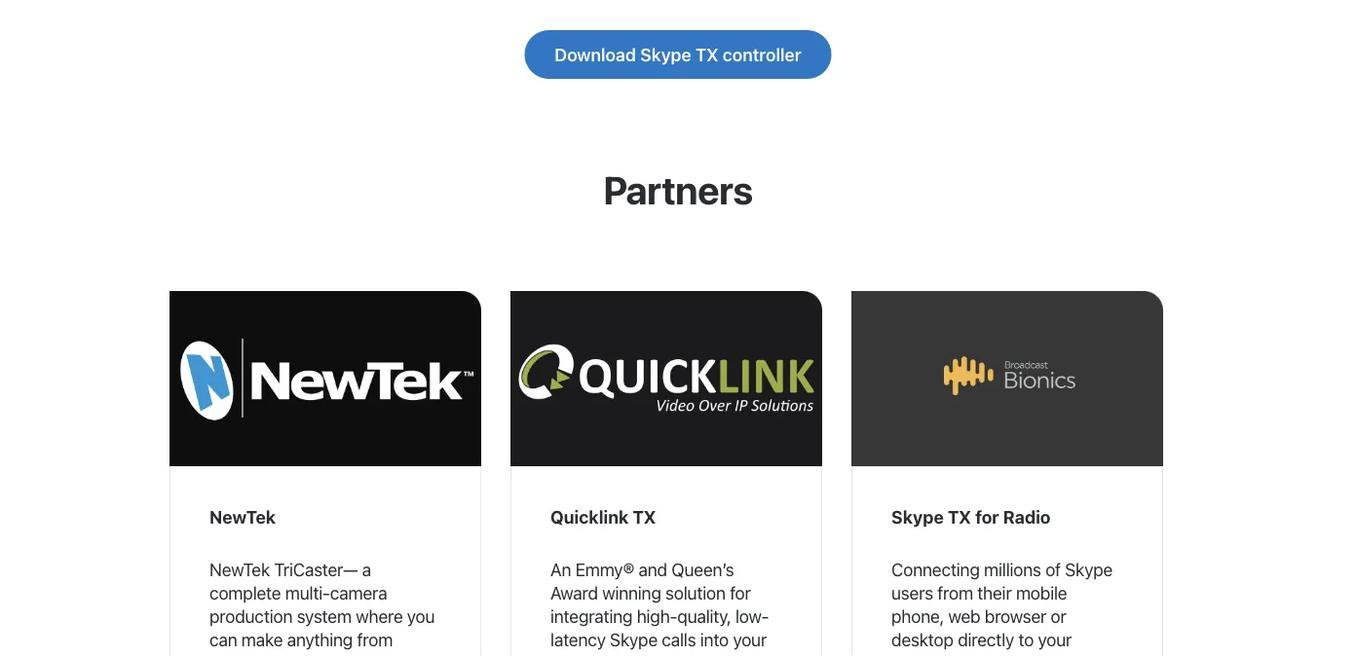 Task type: locate. For each thing, give the bounding box(es) containing it.
for inside an emmy® and queen's award winning solution for integrating high-quality, low- latency skype calls into your workflow. the quicklink t
[[730, 583, 751, 604]]

multi-
[[285, 583, 330, 604]]

users
[[892, 583, 934, 604]]

newtek for newtek
[[210, 507, 276, 528]]

1 newtek from the top
[[210, 507, 276, 528]]

mobile
[[1016, 583, 1068, 604]]

skype right download at the left
[[641, 44, 692, 65]]

make
[[242, 630, 283, 650]]

your inside an emmy® and queen's award winning solution for integrating high-quality, low- latency skype calls into your workflow. the quicklink t
[[733, 630, 767, 650]]

newtek for newtek tricaster— a complete multi-camera production system where you can make anything from keynote presentations
[[210, 559, 270, 580]]

tricaster—
[[274, 559, 358, 580]]

0 horizontal spatial for
[[730, 583, 751, 604]]

your
[[733, 630, 767, 650], [1038, 630, 1072, 650]]

quicklink inside an emmy® and queen's award winning solution for integrating high-quality, low- latency skype calls into your workflow. the quicklink t
[[661, 653, 731, 658]]

your inside the connecting millions of skype users from their mobile phone, web browser or desktop directly to your studio.
[[1038, 630, 1072, 650]]

your down low-
[[733, 630, 767, 650]]

skype up the
[[610, 630, 658, 650]]

0 horizontal spatial tx
[[633, 507, 656, 528]]

quicklink tx company logo image
[[511, 291, 823, 467]]

tx up "and"
[[633, 507, 656, 528]]

1 horizontal spatial quicklink
[[661, 653, 731, 658]]

1 vertical spatial newtek
[[210, 559, 270, 580]]

skype tx for radio
[[892, 507, 1051, 528]]

calls
[[662, 630, 696, 650]]

your down the or
[[1038, 630, 1072, 650]]

skype inside download skype tx controller link
[[641, 44, 692, 65]]

from
[[938, 583, 974, 604], [357, 630, 393, 650]]

newtek inside "newtek tricaster— a complete multi-camera production system where you can make anything from keynote presentations"
[[210, 559, 270, 580]]

download skype tx controller
[[555, 44, 802, 65]]

0 vertical spatial for
[[976, 507, 1000, 528]]

for up low-
[[730, 583, 751, 604]]

1 vertical spatial from
[[357, 630, 393, 650]]

quicklink up emmy®
[[551, 507, 629, 528]]

newtek
[[210, 507, 276, 528], [210, 559, 270, 580]]

tx left controller
[[696, 44, 719, 65]]

newtek company logo image
[[170, 291, 481, 467]]

0 horizontal spatial your
[[733, 630, 767, 650]]

controller
[[723, 44, 802, 65]]

skype inside the connecting millions of skype users from their mobile phone, web browser or desktop directly to your studio.
[[1066, 559, 1113, 580]]

queen's
[[672, 559, 734, 580]]

1 horizontal spatial from
[[938, 583, 974, 604]]

2 horizontal spatial tx
[[948, 507, 972, 528]]

a
[[362, 559, 371, 580]]

quicklink down calls
[[661, 653, 731, 658]]

1 vertical spatial for
[[730, 583, 751, 604]]

for left radio
[[976, 507, 1000, 528]]

skype
[[641, 44, 692, 65], [892, 507, 944, 528], [1066, 559, 1113, 580], [610, 630, 658, 650]]

from down where
[[357, 630, 393, 650]]

from inside "newtek tricaster— a complete multi-camera production system where you can make anything from keynote presentations"
[[357, 630, 393, 650]]

1 your from the left
[[733, 630, 767, 650]]

directly
[[958, 630, 1015, 650]]

tx for quicklink tx
[[633, 507, 656, 528]]

1 horizontal spatial your
[[1038, 630, 1072, 650]]

keynote
[[210, 653, 270, 658]]

phone,
[[892, 606, 945, 627]]

0 vertical spatial quicklink
[[551, 507, 629, 528]]

for
[[976, 507, 1000, 528], [730, 583, 751, 604]]

production
[[210, 606, 293, 627]]

connecting millions of skype users from their mobile phone, web browser or desktop directly to your studio.
[[892, 559, 1113, 658]]

from inside the connecting millions of skype users from their mobile phone, web browser or desktop directly to your studio.
[[938, 583, 974, 604]]

2 your from the left
[[1038, 630, 1072, 650]]

emmy®
[[576, 559, 635, 580]]

to
[[1019, 630, 1034, 650]]

0 vertical spatial from
[[938, 583, 974, 604]]

skype right of
[[1066, 559, 1113, 580]]

an
[[551, 559, 571, 580]]

0 vertical spatial newtek
[[210, 507, 276, 528]]

quicklink
[[551, 507, 629, 528], [661, 653, 731, 658]]

tx up connecting
[[948, 507, 972, 528]]

from up web
[[938, 583, 974, 604]]

0 horizontal spatial from
[[357, 630, 393, 650]]

1 vertical spatial quicklink
[[661, 653, 731, 658]]

tx
[[696, 44, 719, 65], [633, 507, 656, 528], [948, 507, 972, 528]]

2 newtek from the top
[[210, 559, 270, 580]]



Task type: describe. For each thing, give the bounding box(es) containing it.
where
[[356, 606, 403, 627]]

quicklink tx
[[551, 507, 656, 528]]

integrating
[[551, 606, 633, 627]]

system
[[297, 606, 352, 627]]

web
[[949, 606, 981, 627]]

complete
[[210, 583, 281, 604]]

into
[[701, 630, 729, 650]]

skype up connecting
[[892, 507, 944, 528]]

the
[[627, 653, 656, 658]]

newtek tricaster— a complete multi-camera production system where you can make anything from keynote presentations
[[210, 559, 435, 658]]

1 horizontal spatial for
[[976, 507, 1000, 528]]

1 horizontal spatial tx
[[696, 44, 719, 65]]

and
[[639, 559, 668, 580]]

an emmy® and queen's award winning solution for integrating high-quality, low- latency skype calls into your workflow. the quicklink t
[[551, 559, 773, 658]]

or
[[1051, 606, 1067, 627]]

you
[[407, 606, 435, 627]]

their
[[978, 583, 1012, 604]]

desktop
[[892, 630, 954, 650]]

anything
[[287, 630, 353, 650]]

award
[[551, 583, 598, 604]]

partners
[[604, 167, 753, 213]]

high-
[[637, 606, 678, 627]]

0 horizontal spatial quicklink
[[551, 507, 629, 528]]

can
[[210, 630, 237, 650]]

skype inside an emmy® and queen's award winning solution for integrating high-quality, low- latency skype calls into your workflow. the quicklink t
[[610, 630, 658, 650]]

low-
[[736, 606, 769, 627]]

quality,
[[678, 606, 731, 627]]

of
[[1046, 559, 1061, 580]]

winning
[[602, 583, 661, 604]]

solution
[[666, 583, 726, 604]]

studio.
[[892, 653, 943, 658]]

download
[[555, 44, 636, 65]]

download skype tx controller link
[[525, 30, 832, 79]]

workflow.
[[551, 653, 623, 658]]

radio
[[1004, 507, 1051, 528]]

camera
[[330, 583, 387, 604]]

tx for skype tx for radio
[[948, 507, 972, 528]]

millions
[[984, 559, 1042, 580]]

latency
[[551, 630, 606, 650]]

browser
[[985, 606, 1047, 627]]

skype tx for radio company logo image
[[852, 291, 1164, 467]]

connecting
[[892, 559, 980, 580]]



Task type: vqa. For each thing, say whether or not it's contained in the screenshot.
now
no



